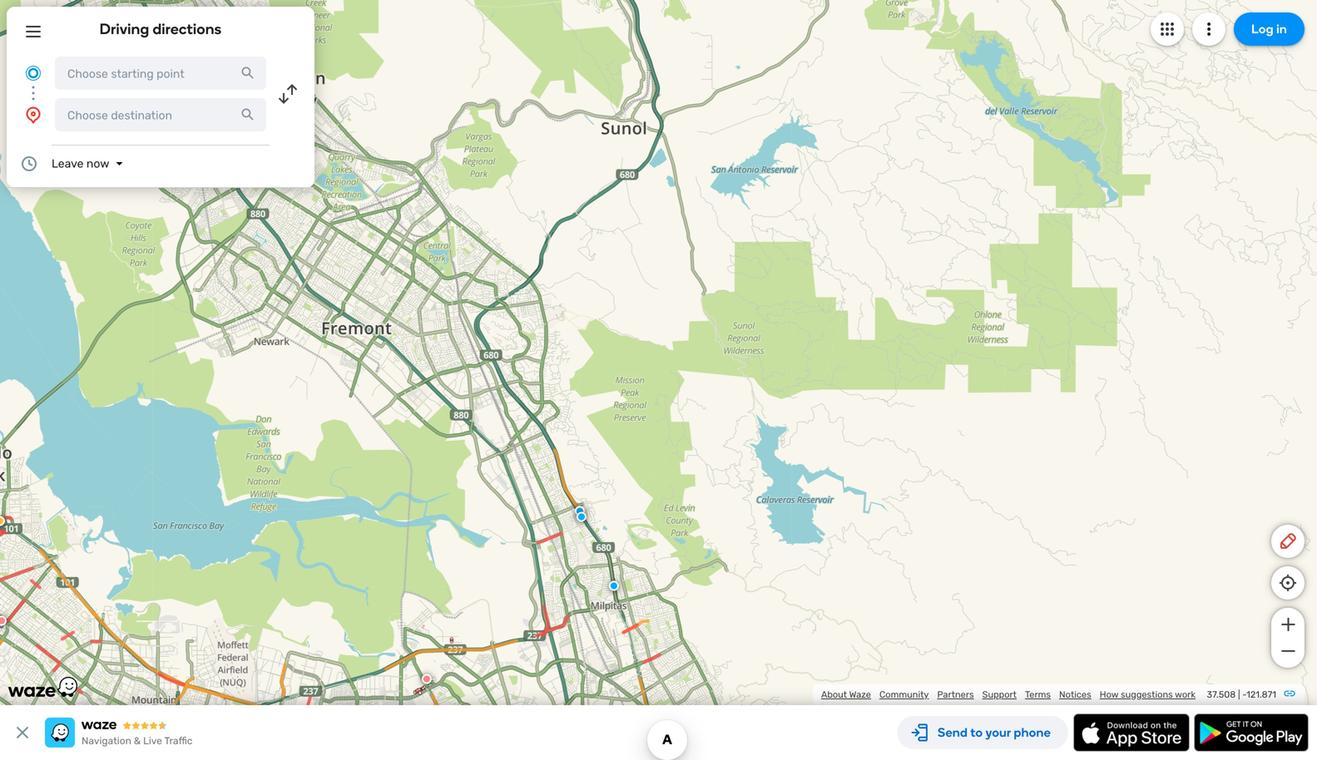 Task type: locate. For each thing, give the bounding box(es) containing it.
zoom in image
[[1278, 615, 1299, 635]]

directions
[[153, 20, 222, 38]]

community
[[880, 690, 929, 701]]

hazard image
[[0, 517, 5, 527]]

suggestions
[[1121, 690, 1174, 701]]

121.871
[[1247, 690, 1277, 701]]

driving directions
[[100, 20, 222, 38]]

police image
[[575, 507, 585, 517], [609, 582, 619, 591]]

partners link
[[938, 690, 975, 701]]

current location image
[[23, 63, 43, 83]]

navigation
[[82, 736, 131, 748]]

Choose destination text field
[[55, 98, 266, 132]]

1 horizontal spatial police image
[[609, 582, 619, 591]]

37.508
[[1207, 690, 1236, 701]]

pencil image
[[1279, 532, 1299, 552]]

-
[[1243, 690, 1247, 701]]

notices
[[1060, 690, 1092, 701]]

police image
[[577, 512, 587, 522]]

zoom out image
[[1278, 642, 1299, 662]]

0 horizontal spatial police image
[[575, 507, 585, 517]]

Choose starting point text field
[[55, 57, 266, 90]]

terms
[[1026, 690, 1051, 701]]

1 vertical spatial police image
[[609, 582, 619, 591]]

waze
[[850, 690, 872, 701]]

driving
[[100, 20, 149, 38]]

notices link
[[1060, 690, 1092, 701]]



Task type: describe. For each thing, give the bounding box(es) containing it.
road closed image
[[0, 616, 7, 626]]

how
[[1100, 690, 1119, 701]]

x image
[[12, 723, 32, 743]]

about
[[822, 690, 848, 701]]

live
[[143, 736, 162, 748]]

partners
[[938, 690, 975, 701]]

37.508 | -121.871
[[1207, 690, 1277, 701]]

link image
[[1284, 688, 1297, 701]]

0 vertical spatial police image
[[575, 507, 585, 517]]

how suggestions work link
[[1100, 690, 1196, 701]]

road closed image
[[422, 675, 432, 685]]

about waze community partners support terms notices how suggestions work
[[822, 690, 1196, 701]]

navigation & live traffic
[[82, 736, 193, 748]]

community link
[[880, 690, 929, 701]]

location image
[[23, 105, 43, 125]]

support
[[983, 690, 1017, 701]]

leave
[[52, 157, 84, 171]]

leave now
[[52, 157, 109, 171]]

traffic
[[164, 736, 193, 748]]

support link
[[983, 690, 1017, 701]]

&
[[134, 736, 141, 748]]

clock image
[[19, 154, 39, 174]]

terms link
[[1026, 690, 1051, 701]]

work
[[1176, 690, 1196, 701]]

about waze link
[[822, 690, 872, 701]]

now
[[87, 157, 109, 171]]

|
[[1239, 690, 1241, 701]]



Task type: vqa. For each thing, say whether or not it's contained in the screenshot.
ABOUT WAZE COMMUNITY PARTNERS SUPPORT TERMS NOTICES HOW SUGGESTIONS WORK
yes



